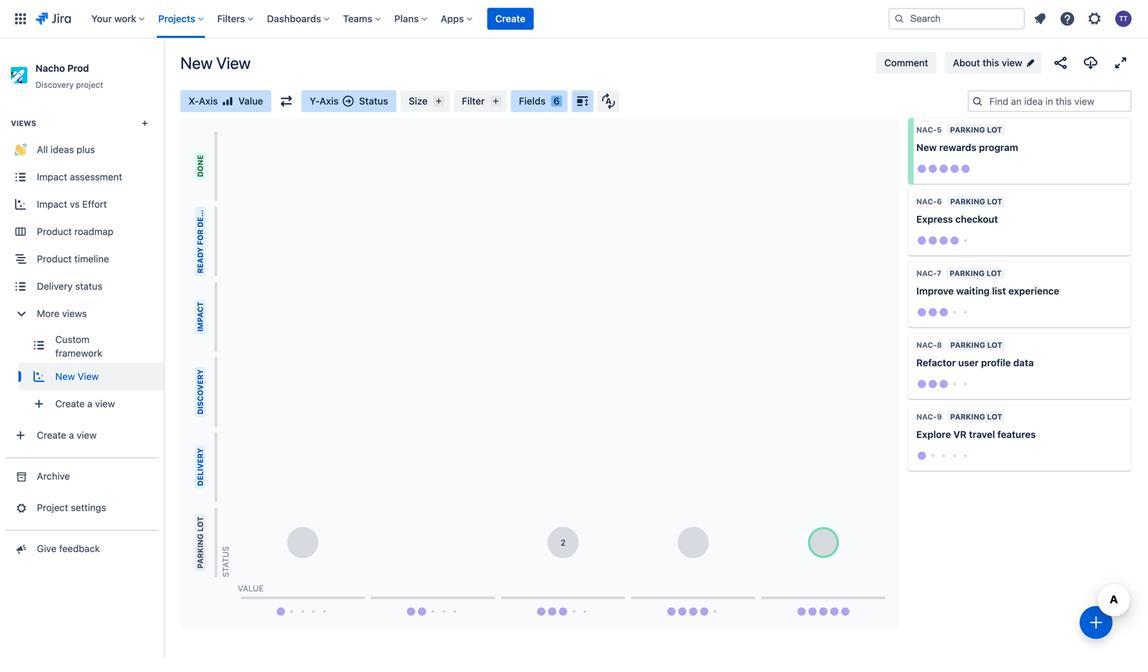 Task type: vqa. For each thing, say whether or not it's contained in the screenshot.
the Back to KAN-3 button
no



Task type: describe. For each thing, give the bounding box(es) containing it.
feedback
[[59, 543, 100, 555]]

status image
[[343, 96, 354, 107]]

settings image
[[1087, 11, 1104, 27]]

projects
[[158, 13, 195, 24]]

5
[[938, 126, 943, 134]]

parking lot for user
[[951, 341, 1003, 350]]

your work
[[91, 13, 136, 24]]

views
[[62, 308, 87, 319]]

create for create a view dropdown button
[[55, 398, 85, 410]]

rewards
[[940, 142, 977, 153]]

new view link
[[18, 363, 164, 391]]

nac-5
[[917, 126, 943, 134]]

archive button
[[0, 463, 164, 490]]

data
[[1014, 357, 1035, 369]]

user
[[959, 357, 979, 369]]

about
[[954, 57, 981, 68]]

about this view button
[[945, 52, 1042, 74]]

apps
[[441, 13, 464, 24]]

roadmap
[[74, 226, 114, 237]]

project settings button
[[0, 495, 164, 522]]

program
[[980, 142, 1019, 153]]

your profile and settings image
[[1116, 11, 1133, 27]]

vs
[[70, 199, 80, 210]]

share image
[[1053, 55, 1070, 71]]

create button
[[488, 8, 534, 30]]

nac-8
[[917, 341, 943, 350]]

search image
[[895, 13, 906, 24]]

project
[[37, 502, 68, 514]]

x-
[[189, 95, 199, 107]]

this
[[983, 57, 1000, 68]]

axis for y-
[[320, 95, 339, 107]]

parking for vr
[[951, 413, 986, 422]]

banner containing your work
[[0, 0, 1149, 38]]

x-axis
[[189, 95, 218, 107]]

feedback image
[[13, 542, 28, 556]]

create a view for create a view popup button
[[37, 430, 97, 441]]

effort
[[82, 199, 107, 210]]

express checkout
[[917, 214, 999, 225]]

project settings
[[37, 502, 106, 514]]

nac- for explore
[[917, 413, 938, 422]]

project
[[76, 80, 103, 90]]

travel
[[970, 429, 996, 440]]

fields
[[519, 95, 546, 107]]

framework
[[55, 348, 102, 359]]

0 vertical spatial 6
[[554, 95, 560, 107]]

rating image
[[222, 96, 233, 107]]

give feedback
[[37, 543, 100, 555]]

2 vertical spatial impact
[[196, 302, 205, 332]]

vr
[[954, 429, 967, 440]]

impact vs effort
[[37, 199, 107, 210]]

features
[[998, 429, 1037, 440]]

notifications image
[[1033, 11, 1049, 27]]

refactor
[[917, 357, 957, 369]]

a for create a view dropdown button
[[87, 398, 93, 410]]

create for create a view popup button
[[37, 430, 66, 441]]

your
[[91, 13, 112, 24]]

7
[[938, 269, 942, 278]]

timeline
[[74, 253, 109, 265]]

parking for waiting
[[950, 269, 985, 278]]

filter
[[462, 95, 485, 107]]

0 vertical spatial view
[[1003, 57, 1023, 68]]

lot for waiting
[[987, 269, 1003, 278]]

open idea image for express checkout
[[1115, 190, 1132, 207]]

nac- for new
[[917, 126, 938, 134]]

delivery
[[196, 190, 205, 228]]

profile
[[982, 357, 1012, 369]]

lot for vr
[[988, 413, 1003, 422]]

switchaxes image
[[281, 96, 292, 107]]

autosave is enabled image
[[602, 93, 616, 109]]

y-
[[310, 95, 320, 107]]

product for product timeline
[[37, 253, 72, 265]]

comment button
[[877, 52, 937, 74]]

2
[[561, 538, 566, 548]]

nac-7
[[917, 269, 942, 278]]

nac-6
[[917, 197, 943, 206]]

apps button
[[437, 8, 478, 30]]

product timeline link
[[0, 246, 164, 273]]

delivery for delivery
[[196, 449, 205, 487]]

all ideas plus link
[[0, 136, 164, 164]]

product roadmap link
[[0, 218, 164, 246]]

1 value from the top
[[239, 95, 263, 107]]

8
[[938, 341, 943, 350]]

nac-9
[[917, 413, 943, 422]]

teams
[[343, 13, 373, 24]]

impact for impact assessment
[[37, 171, 67, 183]]

experience
[[1009, 286, 1060, 297]]

1 horizontal spatial discovery
[[196, 370, 205, 415]]

open idea image for refactor user profile data
[[1115, 334, 1132, 350]]

assessment
[[70, 171, 122, 183]]

delivery status
[[37, 281, 102, 292]]

dashboards
[[267, 13, 321, 24]]

open idea image
[[1115, 406, 1132, 422]]

jira product discovery navigation element
[[0, 38, 164, 659]]

group containing all ideas plus
[[0, 101, 164, 458]]

ready for delivery
[[196, 190, 205, 274]]

comment
[[885, 57, 929, 68]]

open idea image for improve waiting list experience
[[1115, 262, 1132, 278]]

parking lot for vr
[[951, 413, 1003, 422]]

appswitcher icon image
[[12, 11, 29, 27]]

expand image
[[1113, 55, 1130, 71]]

list
[[993, 286, 1007, 297]]

filters
[[217, 13, 245, 24]]

explore
[[917, 429, 952, 440]]

export image
[[1083, 55, 1100, 71]]

impact assessment
[[37, 171, 122, 183]]

project settings image
[[13, 501, 28, 515]]

ideas
[[51, 144, 74, 155]]

open idea image for new rewards program
[[1115, 118, 1132, 135]]

1 horizontal spatial 6
[[938, 197, 943, 206]]



Task type: locate. For each thing, give the bounding box(es) containing it.
waiting
[[957, 286, 990, 297]]

lot for checkout
[[988, 197, 1003, 206]]

3 nac- from the top
[[917, 269, 938, 278]]

new view inside jira product discovery navigation element
[[55, 371, 99, 382]]

filters button
[[213, 8, 259, 30]]

0 vertical spatial product
[[37, 226, 72, 237]]

a down new view link
[[87, 398, 93, 410]]

explore vr travel features
[[917, 429, 1037, 440]]

1 nac- from the top
[[917, 126, 938, 134]]

0 vertical spatial impact
[[37, 171, 67, 183]]

discovery inside nacho prod discovery project
[[36, 80, 74, 90]]

0 vertical spatial discovery
[[36, 80, 74, 90]]

create inside create button
[[496, 13, 526, 24]]

view up rating icon
[[216, 53, 251, 72]]

1 vertical spatial new view
[[55, 371, 99, 382]]

1 vertical spatial delivery
[[196, 449, 205, 487]]

impact down 'all'
[[37, 171, 67, 183]]

jira image
[[36, 11, 71, 27], [36, 11, 71, 27]]

1 vertical spatial value
[[238, 584, 264, 594]]

create up create a view popup button
[[55, 398, 85, 410]]

delivery for delivery status
[[37, 281, 73, 292]]

plus
[[77, 144, 95, 155]]

create a view down create a view dropdown button
[[37, 430, 97, 441]]

custom
[[55, 334, 90, 345]]

size
[[409, 95, 428, 107]]

3 open idea image from the top
[[1115, 262, 1132, 278]]

y-axis
[[310, 95, 339, 107]]

view
[[216, 53, 251, 72], [78, 371, 99, 382]]

2 open idea image from the top
[[1115, 190, 1132, 207]]

status
[[359, 95, 389, 107], [221, 547, 230, 578]]

work
[[114, 13, 136, 24]]

axis left status icon
[[320, 95, 339, 107]]

a down create a view dropdown button
[[69, 430, 74, 441]]

1 vertical spatial impact
[[37, 199, 67, 210]]

discovery
[[36, 80, 74, 90], [196, 370, 205, 415]]

refactor user profile data
[[917, 357, 1035, 369]]

axis for x-
[[199, 95, 218, 107]]

0 vertical spatial view
[[216, 53, 251, 72]]

a inside dropdown button
[[87, 398, 93, 410]]

product timeline
[[37, 253, 109, 265]]

create a view button
[[18, 391, 164, 418]]

new
[[181, 53, 213, 72], [917, 142, 938, 153], [55, 371, 75, 382]]

2 vertical spatial view
[[77, 430, 97, 441]]

teams button
[[339, 8, 386, 30]]

2 horizontal spatial new
[[917, 142, 938, 153]]

2 vertical spatial new
[[55, 371, 75, 382]]

current project sidebar image
[[149, 55, 179, 82]]

nac- for improve
[[917, 269, 938, 278]]

more views link
[[0, 300, 164, 328]]

0 horizontal spatial a
[[69, 430, 74, 441]]

view left add description icon
[[1003, 57, 1023, 68]]

view inside jira product discovery navigation element
[[78, 371, 99, 382]]

1 vertical spatial view
[[95, 398, 115, 410]]

0 horizontal spatial view
[[78, 371, 99, 382]]

axis left rating icon
[[199, 95, 218, 107]]

1 vertical spatial new
[[917, 142, 938, 153]]

:wave: image
[[14, 144, 27, 156], [14, 144, 27, 156]]

open idea image
[[1115, 118, 1132, 135], [1115, 190, 1132, 207], [1115, 262, 1132, 278], [1115, 334, 1132, 350]]

help image
[[1060, 11, 1077, 27]]

new right "current project sidebar" image
[[181, 53, 213, 72]]

new view down framework
[[55, 371, 99, 382]]

1 horizontal spatial view
[[216, 53, 251, 72]]

create a view inside popup button
[[37, 430, 97, 441]]

parking for checkout
[[951, 197, 986, 206]]

nac- up "express" in the top right of the page
[[917, 197, 938, 206]]

checkout
[[956, 214, 999, 225]]

6 up "express" in the top right of the page
[[938, 197, 943, 206]]

create right apps popup button
[[496, 13, 526, 24]]

axis
[[199, 95, 218, 107], [320, 95, 339, 107]]

express
[[917, 214, 954, 225]]

create up the archive
[[37, 430, 66, 441]]

0 vertical spatial value
[[239, 95, 263, 107]]

improve
[[917, 286, 955, 297]]

5 nac- from the top
[[917, 413, 938, 422]]

1 horizontal spatial new view
[[181, 53, 251, 72]]

size button
[[401, 90, 450, 112]]

0 horizontal spatial axis
[[199, 95, 218, 107]]

1 axis from the left
[[199, 95, 218, 107]]

create inside create a view popup button
[[37, 430, 66, 441]]

0 vertical spatial create a view
[[55, 398, 115, 410]]

primary element
[[8, 0, 878, 38]]

Search field
[[889, 8, 1026, 30]]

1 vertical spatial a
[[69, 430, 74, 441]]

parking lot for waiting
[[950, 269, 1003, 278]]

4 nac- from the top
[[917, 341, 938, 350]]

impact vs effort link
[[0, 191, 164, 218]]

for
[[196, 230, 205, 246]]

0 horizontal spatial discovery
[[36, 80, 74, 90]]

product for product roadmap
[[37, 226, 72, 237]]

custom framework link
[[18, 328, 164, 363]]

6 right fields
[[554, 95, 560, 107]]

0 vertical spatial new view
[[181, 53, 251, 72]]

0 vertical spatial a
[[87, 398, 93, 410]]

all
[[37, 144, 48, 155]]

create a view inside dropdown button
[[55, 398, 115, 410]]

nac-
[[917, 126, 938, 134], [917, 197, 938, 206], [917, 269, 938, 278], [917, 341, 938, 350], [917, 413, 938, 422]]

delivery status link
[[0, 273, 164, 300]]

product down impact vs effort
[[37, 226, 72, 237]]

6
[[554, 95, 560, 107], [938, 197, 943, 206]]

new rewards program
[[917, 142, 1019, 153]]

nac- up explore
[[917, 413, 938, 422]]

0 vertical spatial create
[[496, 13, 526, 24]]

status
[[75, 281, 102, 292]]

1 horizontal spatial new
[[181, 53, 213, 72]]

nac- up the refactor in the right of the page
[[917, 341, 938, 350]]

nac- for refactor
[[917, 341, 938, 350]]

create a view for create a view dropdown button
[[55, 398, 115, 410]]

impact for impact vs effort
[[37, 199, 67, 210]]

give
[[37, 543, 57, 555]]

1 vertical spatial create a view
[[37, 430, 97, 441]]

product up the delivery status
[[37, 253, 72, 265]]

0 horizontal spatial new view
[[55, 371, 99, 382]]

add description image
[[1026, 57, 1037, 68]]

2 product from the top
[[37, 253, 72, 265]]

0 vertical spatial status
[[359, 95, 389, 107]]

lot
[[988, 126, 1003, 134], [988, 197, 1003, 206], [987, 269, 1003, 278], [988, 341, 1003, 350], [988, 413, 1003, 422], [196, 517, 205, 532]]

view down new view link
[[95, 398, 115, 410]]

1 product from the top
[[37, 226, 72, 237]]

nac- for express
[[917, 197, 938, 206]]

0 horizontal spatial new
[[55, 371, 75, 382]]

Find an idea in this view field
[[986, 92, 1131, 111]]

9
[[938, 413, 943, 422]]

parking lot for rewards
[[951, 126, 1003, 134]]

views
[[11, 119, 36, 128]]

a
[[87, 398, 93, 410], [69, 430, 74, 441]]

parking for rewards
[[951, 126, 986, 134]]

nacho
[[36, 63, 65, 74]]

1 horizontal spatial delivery
[[196, 449, 205, 487]]

plans button
[[390, 8, 433, 30]]

new inside jira product discovery navigation element
[[55, 371, 75, 382]]

4 open idea image from the top
[[1115, 334, 1132, 350]]

view for create a view popup button
[[77, 430, 97, 441]]

your work button
[[87, 8, 150, 30]]

0 vertical spatial delivery
[[37, 281, 73, 292]]

new down framework
[[55, 371, 75, 382]]

lot for rewards
[[988, 126, 1003, 134]]

create
[[496, 13, 526, 24], [55, 398, 85, 410], [37, 430, 66, 441]]

plans
[[395, 13, 419, 24]]

1 horizontal spatial a
[[87, 398, 93, 410]]

1 open idea image from the top
[[1115, 118, 1132, 135]]

1 vertical spatial product
[[37, 253, 72, 265]]

1 horizontal spatial axis
[[320, 95, 339, 107]]

card layout: compact image
[[575, 93, 591, 109]]

done
[[196, 155, 205, 177]]

new view up x-axis
[[181, 53, 251, 72]]

1 vertical spatial 6
[[938, 197, 943, 206]]

2 nac- from the top
[[917, 197, 938, 206]]

nac- up "improve"
[[917, 269, 938, 278]]

settings
[[71, 502, 106, 514]]

custom framework
[[55, 334, 102, 359]]

view
[[1003, 57, 1023, 68], [95, 398, 115, 410], [77, 430, 97, 441]]

1 vertical spatial view
[[78, 371, 99, 382]]

2 value from the top
[[238, 584, 264, 594]]

1 vertical spatial create
[[55, 398, 85, 410]]

about this view
[[954, 57, 1023, 68]]

parking for user
[[951, 341, 986, 350]]

all ideas plus
[[37, 144, 95, 155]]

give feedback button
[[0, 536, 164, 563]]

1 vertical spatial status
[[221, 547, 230, 578]]

parking lot for checkout
[[951, 197, 1003, 206]]

view down framework
[[78, 371, 99, 382]]

view inside popup button
[[77, 430, 97, 441]]

improve waiting list experience
[[917, 286, 1060, 297]]

create a view button
[[0, 422, 164, 449]]

impact
[[37, 171, 67, 183], [37, 199, 67, 210], [196, 302, 205, 332]]

create a view down new view link
[[55, 398, 115, 410]]

1 horizontal spatial status
[[359, 95, 389, 107]]

a for create a view popup button
[[69, 430, 74, 441]]

1 vertical spatial discovery
[[196, 370, 205, 415]]

0 horizontal spatial status
[[221, 547, 230, 578]]

view for create a view dropdown button
[[95, 398, 115, 410]]

banner
[[0, 0, 1149, 38]]

0 horizontal spatial 6
[[554, 95, 560, 107]]

new view
[[181, 53, 251, 72], [55, 371, 99, 382]]

new down the nac-5
[[917, 142, 938, 153]]

more views
[[37, 308, 87, 319]]

impact assessment link
[[0, 164, 164, 191]]

2 axis from the left
[[320, 95, 339, 107]]

2 vertical spatial create
[[37, 430, 66, 441]]

create inside create a view dropdown button
[[55, 398, 85, 410]]

0 horizontal spatial delivery
[[37, 281, 73, 292]]

a inside popup button
[[69, 430, 74, 441]]

archive
[[37, 471, 70, 482]]

0 vertical spatial new
[[181, 53, 213, 72]]

impact down ready
[[196, 302, 205, 332]]

impact left vs
[[37, 199, 67, 210]]

projects button
[[154, 8, 209, 30]]

lot for user
[[988, 341, 1003, 350]]

group
[[0, 101, 164, 458]]

product roadmap
[[37, 226, 114, 237]]

nac- up new rewards program
[[917, 126, 938, 134]]

delivery inside jira product discovery navigation element
[[37, 281, 73, 292]]

filter button
[[454, 90, 507, 112]]

value
[[239, 95, 263, 107], [238, 584, 264, 594]]

add ideas image
[[1089, 615, 1105, 631]]

ready
[[196, 248, 205, 274]]

prod
[[67, 63, 89, 74]]

view down create a view dropdown button
[[77, 430, 97, 441]]



